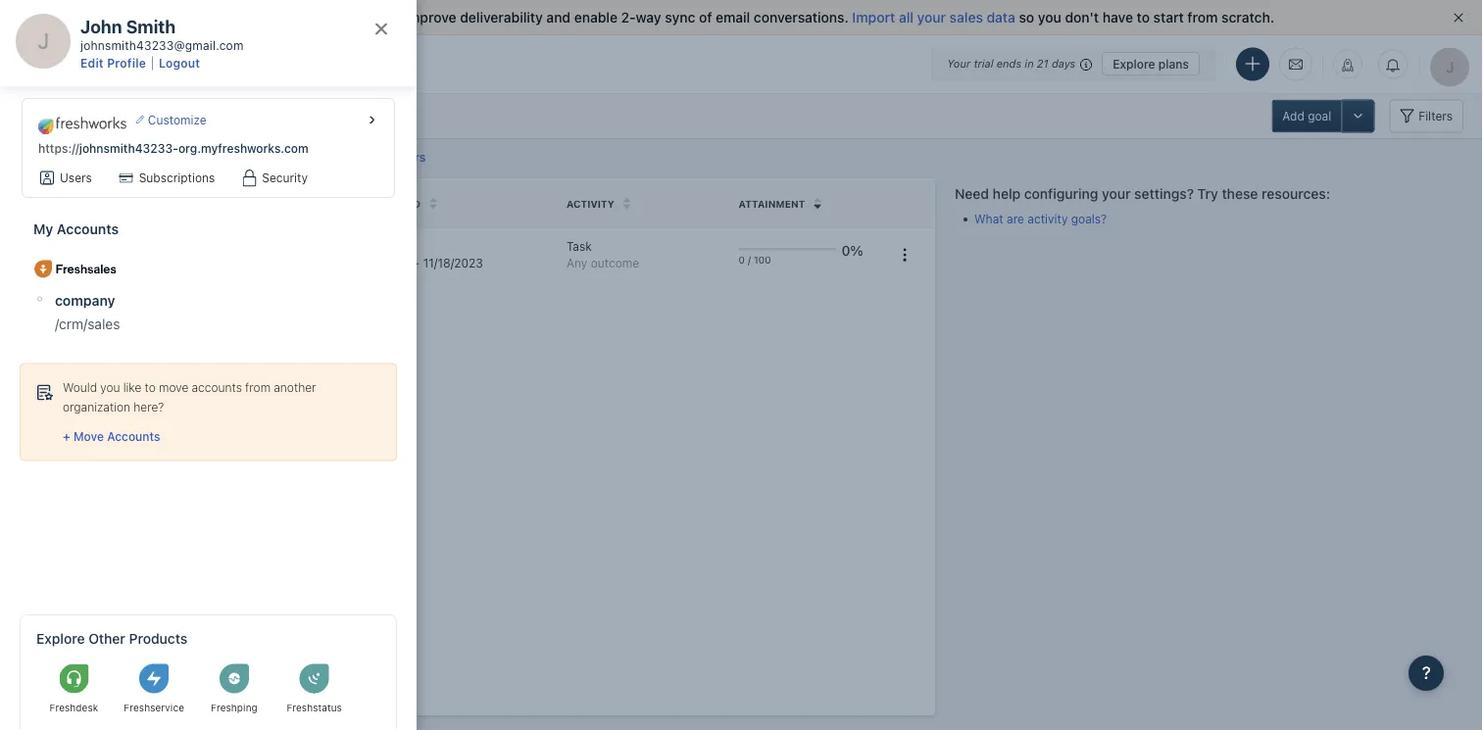 Task type: describe. For each thing, give the bounding box(es) containing it.
organization
[[63, 400, 130, 414]]

freshworks logo image
[[38, 117, 126, 134]]

freshstatus button
[[277, 654, 352, 725]]

21
[[1037, 57, 1049, 70]]

0 for 0 %
[[842, 242, 850, 258]]

goal period
[[351, 199, 421, 210]]

0 / 100
[[739, 254, 771, 265]]

filters button
[[1389, 100, 1464, 133]]

my goals ( 1 )
[[128, 106, 209, 123]]

way
[[636, 9, 661, 25]]

import all your sales data link
[[852, 9, 1019, 25]]

in
[[1025, 57, 1034, 70]]

close button image
[[375, 23, 387, 35]]

users for users
[[60, 171, 92, 185]]

explore for explore other products
[[36, 630, 85, 647]]

0 vertical spatial all
[[899, 9, 914, 25]]

customize
[[148, 113, 206, 127]]

email image
[[1289, 56, 1303, 72]]

import
[[852, 9, 895, 25]]

johnsmith43233-
[[79, 141, 178, 155]]

resources:
[[1262, 186, 1330, 202]]

plans
[[1159, 57, 1189, 71]]

users link
[[60, 170, 92, 186]]

sales
[[950, 9, 983, 25]]

0 vertical spatial accounts
[[57, 221, 119, 237]]

expand image
[[363, 116, 381, 124]]

scratch.
[[1222, 9, 1275, 25]]

freshservice
[[124, 702, 184, 714]]

goals
[[152, 106, 187, 123]]

1 vertical spatial -
[[152, 306, 158, 320]]

start
[[1154, 9, 1184, 25]]

freshstatus
[[287, 702, 342, 714]]

what
[[975, 212, 1004, 225]]

teams
[[155, 199, 191, 210]]

conversations.
[[754, 9, 849, 25]]

edit profile
[[80, 56, 146, 70]]

try
[[1198, 186, 1218, 202]]

2 horizontal spatial to
[[1137, 9, 1150, 25]]

freshworks switcher image
[[22, 700, 41, 720]]

connect
[[243, 9, 298, 25]]

1 horizontal spatial goal
[[249, 150, 274, 164]]

outcome
[[591, 257, 639, 270]]

showing 1 - 1 of 1
[[93, 306, 190, 320]]

activity
[[567, 199, 615, 210]]

filters
[[1419, 109, 1453, 123]]

your inside need help configuring your settings? try these resources: what are activity goals?
[[1102, 186, 1131, 202]]

https:// johnsmith43233-org.myfreshworks.com
[[38, 141, 309, 155]]

need help configuring your settings? try these resources: what are activity goals?
[[955, 186, 1330, 225]]

0 horizontal spatial of
[[170, 306, 181, 320]]

move
[[73, 430, 104, 444]]

explore for explore plans
[[1113, 57, 1155, 71]]

phone element
[[12, 646, 51, 685]]

connect your mailbox link
[[243, 9, 388, 25]]

task
[[567, 240, 592, 253]]

for
[[124, 150, 140, 164]]

/
[[748, 254, 751, 265]]

add
[[1283, 109, 1305, 123]]

https://
[[38, 141, 79, 155]]

org.myfreshworks.com
[[178, 141, 309, 155]]

100
[[754, 254, 771, 265]]

0 vertical spatial you
[[1038, 9, 1062, 25]]

/crm/sales link
[[55, 316, 377, 332]]

so
[[1019, 9, 1035, 25]]

1 vertical spatial accounts
[[107, 430, 160, 444]]

don't
[[1065, 9, 1099, 25]]

would
[[63, 381, 97, 395]]

user
[[143, 150, 169, 164]]

settings?
[[1135, 186, 1194, 202]]

1 vertical spatial and
[[324, 150, 345, 164]]

enable
[[574, 9, 618, 25]]

profile
[[107, 56, 146, 70]]

johnsmith43233@gmail.com
[[80, 39, 244, 52]]

like
[[123, 381, 142, 395]]

freshservice button
[[116, 654, 192, 725]]

goal
[[351, 199, 380, 210]]

2-
[[621, 9, 636, 25]]

periods
[[277, 150, 321, 164]]

add goal button
[[1272, 100, 1341, 133]]

attainment
[[739, 199, 805, 210]]



Task type: locate. For each thing, give the bounding box(es) containing it.
help
[[993, 186, 1021, 202]]

users down the https://
[[60, 171, 92, 185]]

0 for 0 / 100
[[739, 254, 745, 265]]

goals?
[[1071, 212, 1107, 225]]

subscriptions
[[139, 171, 215, 185]]

are
[[1007, 212, 1024, 225]]

customize link
[[136, 111, 206, 129]]

showing for showing 1 - 1 of 1
[[93, 306, 140, 320]]

of up move
[[170, 306, 181, 320]]

subscriptions list item
[[108, 166, 227, 191]]

goal up security list item at the top of page
[[249, 150, 274, 164]]

goal inside add goal button
[[1308, 109, 1332, 123]]

explore plans
[[1113, 57, 1189, 71]]

what are activity goals? link
[[975, 212, 1107, 225]]

0 right 100
[[842, 242, 850, 258]]

to inside would you like to move accounts from another organization here?
[[145, 381, 156, 395]]

to for connect your mailbox to improve deliverability and enable 2-way sync of email conversations. import all your sales data so you don't have to start from scratch.
[[388, 9, 401, 25]]

my accounts
[[33, 221, 119, 237]]

0 horizontal spatial -
[[152, 306, 158, 320]]

0 horizontal spatial from
[[245, 381, 271, 395]]

you inside would you like to move accounts from another organization here?
[[100, 381, 120, 395]]

users up 'my accounts'
[[93, 199, 127, 210]]

1 vertical spatial explore
[[36, 630, 85, 647]]

these
[[1222, 186, 1258, 202]]

- right company /crm/sales
[[152, 306, 158, 320]]

0 %
[[842, 242, 864, 258]]

to for would you like to move accounts from another organization here?
[[145, 381, 156, 395]]

list inside dialog
[[26, 158, 390, 223]]

0 vertical spatial -
[[414, 257, 420, 270]]

0 vertical spatial of
[[699, 9, 712, 25]]

0 horizontal spatial my
[[33, 221, 53, 237]]

all right type,
[[233, 150, 246, 164]]

your left mailbox
[[301, 9, 330, 25]]

and left teams
[[130, 199, 152, 210]]

1 horizontal spatial users
[[93, 199, 127, 210]]

trial
[[974, 57, 994, 70]]

to right like in the bottom left of the page
[[145, 381, 156, 395]]

john
[[80, 16, 122, 37]]

and left enable
[[547, 9, 571, 25]]

phone image
[[22, 656, 41, 675]]

your
[[301, 9, 330, 25], [917, 9, 946, 25], [1102, 186, 1131, 202]]

dialog
[[0, 0, 417, 730]]

0 horizontal spatial your
[[301, 9, 330, 25]]

1 vertical spatial users
[[93, 199, 127, 210]]

all right import
[[899, 9, 914, 25]]

accounts down here?
[[107, 430, 160, 444]]

freshdesk
[[49, 702, 98, 714]]

to right close button image
[[388, 9, 401, 25]]

of right the sync
[[699, 9, 712, 25]]

dialog containing john
[[0, 0, 417, 730]]

explore up phone icon
[[36, 630, 85, 647]]

0 vertical spatial showing
[[73, 150, 121, 164]]

freshping
[[211, 702, 258, 714]]

improve
[[404, 9, 456, 25]]

add goal
[[1283, 109, 1332, 123]]

to left start
[[1137, 9, 1150, 25]]

)
[[203, 106, 209, 123]]

users inside list item
[[60, 171, 92, 185]]

0 vertical spatial users
[[60, 171, 92, 185]]

goal up subscriptions
[[172, 150, 197, 164]]

0 horizontal spatial explore
[[36, 630, 85, 647]]

smith
[[126, 16, 176, 37]]

logout link
[[153, 56, 206, 70]]

0 horizontal spatial users
[[60, 171, 92, 185]]

security list item
[[231, 166, 320, 191]]

my
[[128, 106, 148, 123], [33, 221, 53, 237]]

0 vertical spatial from
[[1188, 9, 1218, 25]]

from
[[1188, 9, 1218, 25], [245, 381, 271, 395]]

0 horizontal spatial you
[[100, 381, 120, 395]]

1 horizontal spatial -
[[414, 257, 420, 270]]

1 horizontal spatial from
[[1188, 9, 1218, 25]]

goal right add
[[1308, 109, 1332, 123]]

freshping button
[[197, 654, 272, 725]]

my left goals in the left of the page
[[128, 106, 148, 123]]

have
[[1103, 9, 1133, 25]]

edit profile link
[[80, 56, 153, 70]]

showing up like in the bottom left of the page
[[93, 306, 140, 320]]

0 vertical spatial and
[[547, 9, 571, 25]]

company /crm/sales
[[55, 292, 120, 332]]

0 left the '/'
[[739, 254, 745, 265]]

0 vertical spatial my
[[128, 106, 148, 123]]

users list item
[[28, 166, 104, 191]]

other
[[88, 630, 125, 647]]

0
[[842, 242, 850, 258], [739, 254, 745, 265]]

list containing users
[[26, 158, 390, 223]]

showing for user goal type, all goal periods and 4 more filters
[[73, 150, 426, 164]]

1 vertical spatial you
[[100, 381, 120, 395]]

explore left plans
[[1113, 57, 1155, 71]]

users for users and teams
[[93, 199, 127, 210]]

1 horizontal spatial my
[[128, 106, 148, 123]]

0 horizontal spatial all
[[233, 150, 246, 164]]

john smith johnsmith43233@gmail.com
[[80, 16, 244, 52]]

2 horizontal spatial goal
[[1308, 109, 1332, 123]]

you left like in the bottom left of the page
[[100, 381, 120, 395]]

1 horizontal spatial all
[[899, 9, 914, 25]]

- right 11/12/2023
[[414, 257, 420, 270]]

%
[[850, 242, 864, 258]]

11/12/2023 - 11/18/2023
[[351, 257, 483, 270]]

your left sales
[[917, 9, 946, 25]]

connect your mailbox to improve deliverability and enable 2-way sync of email conversations. import all your sales data so you don't have to start from scratch.
[[243, 9, 1275, 25]]

freshdesk button
[[36, 654, 112, 725]]

from inside would you like to move accounts from another organization here?
[[245, 381, 271, 395]]

filters
[[392, 150, 426, 164]]

move
[[159, 381, 188, 395]]

2 horizontal spatial and
[[547, 9, 571, 25]]

+
[[63, 430, 70, 444]]

security
[[262, 171, 308, 185]]

showing
[[73, 150, 121, 164], [93, 306, 140, 320]]

my for my accounts
[[33, 221, 53, 237]]

4
[[348, 150, 356, 164]]

close image
[[1454, 13, 1464, 23]]

accounts
[[192, 381, 242, 395]]

list
[[26, 158, 390, 223]]

accounts down "users" link
[[57, 221, 119, 237]]

showing for showing for user goal type, all goal periods and 4 more filters
[[73, 150, 121, 164]]

your up goals? at the right top
[[1102, 186, 1131, 202]]

products
[[129, 630, 188, 647]]

my for my goals ( 1 )
[[128, 106, 148, 123]]

need
[[955, 186, 989, 202]]

1 horizontal spatial to
[[388, 9, 401, 25]]

2 vertical spatial and
[[130, 199, 152, 210]]

0 vertical spatial explore
[[1113, 57, 1155, 71]]

task any outcome
[[567, 240, 639, 270]]

showing up "users" link
[[73, 150, 121, 164]]

your trial ends in 21 days
[[947, 57, 1076, 70]]

security link
[[262, 170, 308, 186]]

2 horizontal spatial your
[[1102, 186, 1131, 202]]

my down the users list item in the top of the page
[[33, 221, 53, 237]]

deliverability
[[460, 9, 543, 25]]

Search your CRM... text field
[[86, 48, 282, 81]]

ends
[[997, 57, 1022, 70]]

any
[[567, 257, 588, 270]]

1 vertical spatial of
[[170, 306, 181, 320]]

email
[[716, 9, 750, 25]]

user goal type, all goal periods and 4 more filters link
[[143, 150, 426, 164]]

1 vertical spatial showing
[[93, 306, 140, 320]]

explore
[[1113, 57, 1155, 71], [36, 630, 85, 647]]

you
[[1038, 9, 1062, 25], [100, 381, 120, 395]]

and left 4
[[324, 150, 345, 164]]

1 vertical spatial from
[[245, 381, 271, 395]]

all
[[899, 9, 914, 25], [233, 150, 246, 164]]

explore inside 'link'
[[1113, 57, 1155, 71]]

0 horizontal spatial 0
[[739, 254, 745, 265]]

0 horizontal spatial to
[[145, 381, 156, 395]]

1 horizontal spatial your
[[917, 9, 946, 25]]

you right so
[[1038, 9, 1062, 25]]

users
[[60, 171, 92, 185], [93, 199, 127, 210]]

explore plans link
[[1102, 52, 1200, 75]]

1 vertical spatial my
[[33, 221, 53, 237]]

11/18/2023
[[423, 257, 483, 270]]

1 horizontal spatial of
[[699, 9, 712, 25]]

more
[[359, 150, 389, 164]]

(
[[191, 106, 197, 123]]

users and teams
[[93, 199, 191, 210]]

your
[[947, 57, 971, 70]]

1 horizontal spatial explore
[[1113, 57, 1155, 71]]

1 horizontal spatial and
[[324, 150, 345, 164]]

from left another
[[245, 381, 271, 395]]

+ move accounts
[[63, 430, 160, 444]]

days
[[1052, 57, 1076, 70]]

company link
[[55, 292, 377, 308]]

1 horizontal spatial you
[[1038, 9, 1062, 25]]

11/12/2023
[[351, 257, 411, 270]]

1 vertical spatial all
[[233, 150, 246, 164]]

0 horizontal spatial and
[[130, 199, 152, 210]]

type,
[[200, 150, 230, 164]]

company
[[55, 292, 115, 308]]

1 horizontal spatial 0
[[842, 242, 850, 258]]

sync
[[665, 9, 695, 25]]

mailbox
[[334, 9, 384, 25]]

from right start
[[1188, 9, 1218, 25]]

-
[[414, 257, 420, 270], [152, 306, 158, 320]]

configuring
[[1024, 186, 1098, 202]]

0 horizontal spatial goal
[[172, 150, 197, 164]]

subscriptions link
[[139, 170, 215, 186]]



Task type: vqa. For each thing, say whether or not it's contained in the screenshot.
a in the A sales sequence is a series of steps you can set up to nurture contacts in the CRM. A step can be an email, task, call reminder, email reminder, or SMS. Once your steps are lined up, the CRM executes them automatically for you.
no



